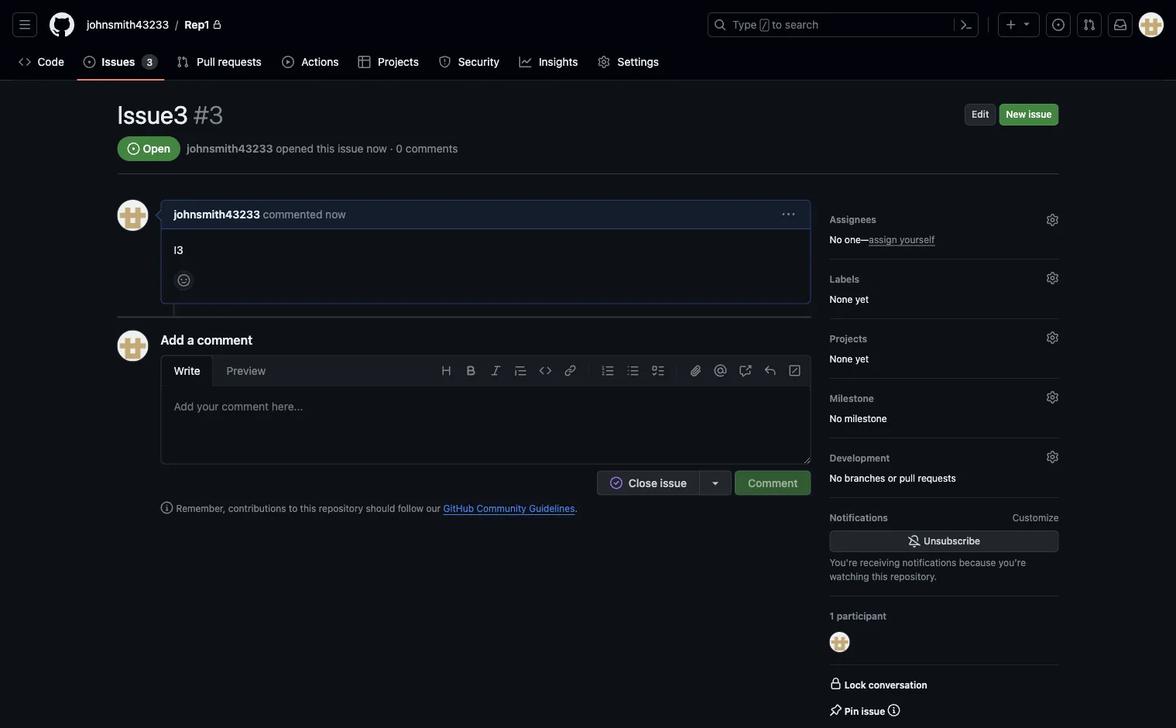 Task type: describe. For each thing, give the bounding box(es) containing it.
play image
[[282, 56, 294, 68]]

github community guidelines link
[[444, 503, 575, 514]]

cross reference image
[[739, 365, 752, 377]]

repository.
[[891, 571, 937, 582]]

graph image
[[519, 56, 532, 68]]

projects link
[[352, 50, 426, 74]]

add a comment
[[161, 332, 253, 347]]

@johnsmith43233 image
[[117, 200, 148, 231]]

tasklist image
[[652, 365, 664, 377]]

code link
[[12, 50, 71, 74]]

you're receiving notifications because you're watching this repository.
[[830, 557, 1027, 582]]

add for add your comment here...
[[174, 400, 194, 413]]

open
[[143, 142, 170, 155]]

commented
[[263, 208, 323, 221]]

comments
[[406, 142, 458, 155]]

  text field inside add a comment element
[[162, 386, 811, 464]]

labels
[[830, 273, 860, 284]]

conversation
[[869, 679, 928, 690]]

no one— assign yourself
[[830, 234, 935, 245]]

/ for type
[[762, 20, 768, 31]]

link issues element
[[830, 448, 1059, 485]]

follow
[[398, 503, 424, 514]]

quote image
[[515, 365, 527, 377]]

pin issue button
[[830, 704, 886, 718]]

triangle down image
[[1021, 17, 1033, 30]]

add or remove reactions element
[[174, 270, 194, 291]]

to for search
[[772, 18, 783, 31]]

gear image for development
[[1047, 451, 1059, 463]]

rep1
[[185, 18, 210, 31]]

mention image
[[715, 365, 727, 377]]

heading image
[[440, 365, 453, 377]]

edit
[[972, 109, 990, 120]]

pin
[[845, 706, 859, 717]]

close
[[629, 476, 658, 489]]

settings link
[[592, 50, 667, 74]]

close issue button
[[597, 471, 700, 495]]

requests inside link issues element
[[918, 473, 957, 483]]

lock conversation button
[[830, 678, 928, 692]]

actions link
[[276, 50, 346, 74]]

remember, contributions to this repository should follow     our github community guidelines .
[[176, 503, 578, 514]]

1
[[830, 610, 835, 621]]

now link
[[326, 208, 346, 221]]

gear image for labels
[[1047, 272, 1059, 284]]

pin image
[[830, 704, 843, 717]]

1 horizontal spatial @johnsmith43233 image
[[830, 632, 850, 652]]

preview button
[[214, 355, 279, 386]]

yourself
[[900, 234, 935, 245]]

list ordered image
[[602, 365, 615, 377]]

no for no milestone
[[830, 413, 843, 424]]

new issue
[[1007, 109, 1052, 120]]

projects inside popup button
[[830, 333, 868, 344]]

contributions
[[228, 503, 286, 514]]

add for add a comment
[[161, 332, 184, 347]]

reply image
[[764, 365, 777, 377]]

assignees button
[[830, 209, 1059, 229]]

homepage image
[[50, 12, 74, 37]]

issue opened image
[[127, 143, 140, 155]]

johnsmith43233 link for opened this issue
[[187, 142, 273, 155]]

development
[[830, 452, 890, 463]]

·
[[390, 142, 393, 155]]

issue3
[[117, 100, 188, 129]]

1 vertical spatial issue opened image
[[83, 56, 96, 68]]

participant
[[837, 610, 887, 621]]

add your comment here...
[[174, 400, 303, 413]]

code
[[38, 55, 64, 68]]

0 vertical spatial issue opened image
[[1053, 19, 1065, 31]]

no branches or pull requests
[[830, 473, 957, 483]]

type
[[733, 18, 757, 31]]

comment for a
[[197, 332, 253, 347]]

code image
[[540, 365, 552, 377]]

comment button
[[735, 471, 812, 495]]

issue3 #3
[[117, 100, 224, 129]]

add a comment element
[[161, 330, 812, 495]]

list unordered image
[[627, 365, 640, 377]]

show options image
[[783, 208, 795, 221]]

git pull request image for issue opened icon to the bottom
[[177, 56, 189, 68]]

0 vertical spatial johnsmith43233 link
[[81, 12, 175, 37]]

development button
[[830, 448, 1059, 468]]

/ for johnsmith43233
[[175, 18, 178, 31]]

pull
[[197, 55, 215, 68]]

insights
[[539, 55, 578, 68]]

issue for pin issue
[[862, 706, 886, 717]]

customize
[[1013, 512, 1059, 523]]

actions
[[302, 55, 339, 68]]

bold image
[[465, 365, 478, 377]]

you're
[[830, 557, 858, 568]]

0 vertical spatial requests
[[218, 55, 262, 68]]

your
[[197, 400, 219, 413]]

none for projects
[[830, 353, 853, 364]]

or
[[888, 473, 897, 483]]

issue for new issue
[[1029, 109, 1052, 120]]

select assignees element
[[830, 209, 1059, 246]]

comment
[[748, 476, 798, 489]]

type / to search
[[733, 18, 819, 31]]

notifications image
[[1115, 19, 1127, 31]]

up to 3 issues can be pinned and they will appear publicly at the top of the issues page element
[[888, 704, 901, 717]]

milestone
[[830, 393, 875, 404]]

link image
[[564, 365, 577, 377]]

list containing johnsmith43233 /
[[81, 12, 699, 37]]

unsubscribe
[[924, 536, 981, 547]]

community
[[477, 503, 527, 514]]



Task type: vqa. For each thing, say whether or not it's contained in the screenshot.
Pull requests
yes



Task type: locate. For each thing, give the bounding box(es) containing it.
security link
[[433, 50, 507, 74]]

projects up 'milestone' at the right of page
[[830, 333, 868, 344]]

1 vertical spatial johnsmith43233
[[187, 142, 273, 155]]

assignees
[[830, 214, 877, 225]]

yet for projects
[[856, 353, 869, 364]]

3 gear image from the top
[[1047, 332, 1059, 344]]

write
[[174, 365, 200, 377]]

1 vertical spatial requests
[[918, 473, 957, 483]]

comment for your
[[222, 400, 269, 413]]

branches
[[845, 473, 886, 483]]

lock
[[845, 679, 867, 690]]

git pull request image
[[1084, 19, 1096, 31], [177, 56, 189, 68]]

select projects element
[[830, 328, 1059, 366]]

new
[[1007, 109, 1027, 120]]

milestone button
[[830, 388, 1059, 408]]

2 none from the top
[[830, 353, 853, 364]]

github
[[444, 503, 474, 514]]

add left "a"
[[161, 332, 184, 347]]

git pull request image left notifications image
[[1084, 19, 1096, 31]]

1 vertical spatial git pull request image
[[177, 56, 189, 68]]

comment
[[197, 332, 253, 347], [222, 400, 269, 413]]

to left search
[[772, 18, 783, 31]]

1 participant
[[830, 610, 887, 621]]

no for no branches or pull requests
[[830, 473, 843, 483]]

pin issue
[[845, 706, 886, 717]]

write button
[[161, 355, 214, 386]]

italic image
[[490, 365, 502, 377]]

to right the contributions
[[289, 503, 298, 514]]

code image
[[19, 56, 31, 68]]

0 vertical spatial add
[[161, 332, 184, 347]]

johnsmith43233 up i3
[[174, 208, 260, 221]]

up to 3 issues can be pinned and they will appear publicly at the top of the issues page image
[[888, 704, 901, 717]]

issue opened image left issues
[[83, 56, 96, 68]]

#3
[[194, 100, 224, 129]]

none yet down labels
[[830, 294, 869, 304]]

johnsmith43233 inside "johnsmith43233 /"
[[87, 18, 169, 31]]

gear image inside development popup button
[[1047, 451, 1059, 463]]

edit button
[[965, 104, 997, 126]]

1 yet from the top
[[856, 294, 869, 304]]

@johnsmith43233 image left "a"
[[117, 330, 148, 361]]

now right commented
[[326, 208, 346, 221]]

1 vertical spatial now
[[326, 208, 346, 221]]

one—
[[845, 234, 869, 245]]

johnsmith43233 for johnsmith43233 commented now
[[174, 208, 260, 221]]

no inside select assignees element
[[830, 234, 843, 245]]

0
[[396, 142, 403, 155]]

issue for close issue
[[661, 476, 687, 489]]

add or remove reactions image
[[178, 274, 190, 287]]

0 vertical spatial none yet
[[830, 294, 869, 304]]

labels button
[[830, 269, 1059, 289]]

gear image for projects
[[1047, 332, 1059, 344]]

table image
[[358, 56, 371, 68]]

0 horizontal spatial now
[[326, 208, 346, 221]]

lock image
[[830, 678, 843, 690]]

0 vertical spatial this
[[317, 142, 335, 155]]

gear image inside assignees popup button
[[1047, 214, 1059, 226]]

0 horizontal spatial projects
[[378, 55, 419, 68]]

johnsmith43233 for johnsmith43233 opened this issue now · 0 comments
[[187, 142, 273, 155]]

repository
[[319, 503, 363, 514]]

issue left ·
[[338, 142, 364, 155]]

gear image inside milestone popup button
[[1047, 391, 1059, 404]]

no left the branches
[[830, 473, 843, 483]]

comment down preview
[[222, 400, 269, 413]]

0 horizontal spatial @johnsmith43233 image
[[117, 330, 148, 361]]

none yet for labels
[[830, 294, 869, 304]]

none for labels
[[830, 294, 853, 304]]

none yet
[[830, 294, 869, 304], [830, 353, 869, 364]]

requests
[[218, 55, 262, 68], [918, 473, 957, 483]]

issues
[[102, 55, 135, 68]]

issue opened image right triangle down icon
[[1053, 19, 1065, 31]]

git pull request image left pull
[[177, 56, 189, 68]]

issue left up to 3 issues can be pinned and they will appear publicly at the top of the issues page icon
[[862, 706, 886, 717]]

add left the your
[[174, 400, 194, 413]]

1 vertical spatial johnsmith43233 link
[[187, 142, 273, 155]]

/ inside type / to search
[[762, 20, 768, 31]]

0 vertical spatial comment
[[197, 332, 253, 347]]

johnsmith43233 commented now
[[174, 208, 346, 221]]

insights link
[[513, 50, 586, 74]]

1 vertical spatial none yet
[[830, 353, 869, 364]]

no left one—
[[830, 234, 843, 245]]

johnsmith43233 link for commented
[[174, 208, 260, 221]]

1 horizontal spatial to
[[772, 18, 783, 31]]

2 vertical spatial johnsmith43233
[[174, 208, 260, 221]]

this left repository
[[300, 503, 316, 514]]

this
[[317, 142, 335, 155], [300, 503, 316, 514], [872, 571, 888, 582]]

add a comment tab list
[[161, 355, 279, 386]]

now
[[367, 142, 387, 155], [326, 208, 346, 221]]

/ inside "johnsmith43233 /"
[[175, 18, 178, 31]]

@johnsmith43233 image down 1
[[830, 632, 850, 652]]

1 no from the top
[[830, 234, 843, 245]]

0 vertical spatial yet
[[856, 294, 869, 304]]

1 horizontal spatial git pull request image
[[1084, 19, 1096, 31]]

no inside link issues element
[[830, 473, 843, 483]]

info image
[[161, 502, 173, 514]]

0 horizontal spatial to
[[289, 503, 298, 514]]

1 horizontal spatial /
[[762, 20, 768, 31]]

johnsmith43233 link up issues
[[81, 12, 175, 37]]

0 vertical spatial johnsmith43233
[[87, 18, 169, 31]]

our
[[426, 503, 441, 514]]

this right opened
[[317, 142, 335, 155]]

1 vertical spatial none
[[830, 353, 853, 364]]

/
[[175, 18, 178, 31], [762, 20, 768, 31]]

issue
[[1029, 109, 1052, 120], [338, 142, 364, 155], [661, 476, 687, 489], [862, 706, 886, 717]]

gear image for assignees
[[1047, 214, 1059, 226]]

1 vertical spatial projects
[[830, 333, 868, 344]]

johnsmith43233 link up i3
[[174, 208, 260, 221]]

1 horizontal spatial issue opened image
[[1053, 19, 1065, 31]]

settings
[[618, 55, 659, 68]]

preview
[[227, 365, 266, 377]]

  text field
[[162, 386, 811, 464]]

list
[[81, 12, 699, 37]]

pull
[[900, 473, 916, 483]]

gear image for milestone
[[1047, 391, 1059, 404]]

watching
[[830, 571, 870, 582]]

opened
[[276, 142, 314, 155]]

0 horizontal spatial /
[[175, 18, 178, 31]]

johnsmith43233 opened this issue now · 0 comments
[[187, 142, 458, 155]]

comment up add a comment tab list at the left of page
[[197, 332, 253, 347]]

security
[[458, 55, 500, 68]]

yet for labels
[[856, 294, 869, 304]]

unsubscribe button
[[830, 531, 1059, 552]]

issue right close
[[661, 476, 687, 489]]

milestone
[[845, 413, 888, 424]]

git pull request image for the topmost issue opened icon
[[1084, 19, 1096, 31]]

a
[[187, 332, 194, 347]]

assign yourself button
[[869, 232, 935, 246]]

0 vertical spatial no
[[830, 234, 843, 245]]

0 horizontal spatial issue opened image
[[83, 56, 96, 68]]

paperclip image
[[690, 365, 702, 377]]

2 vertical spatial no
[[830, 473, 843, 483]]

i3
[[174, 243, 183, 256]]

/ left rep1
[[175, 18, 178, 31]]

requests down development popup button
[[918, 473, 957, 483]]

no for no one— assign yourself
[[830, 234, 843, 245]]

should
[[366, 503, 395, 514]]

2 no from the top
[[830, 413, 843, 424]]

rep1 link
[[178, 12, 228, 37]]

0 vertical spatial git pull request image
[[1084, 19, 1096, 31]]

because
[[960, 557, 997, 568]]

issue inside button
[[862, 706, 886, 717]]

add
[[161, 332, 184, 347], [174, 400, 194, 413]]

none yet up 'milestone' at the right of page
[[830, 353, 869, 364]]

0 vertical spatial none
[[830, 294, 853, 304]]

1 vertical spatial yet
[[856, 353, 869, 364]]

to
[[772, 18, 783, 31], [289, 503, 298, 514]]

issue opened image
[[1053, 19, 1065, 31], [83, 56, 96, 68]]

none
[[830, 294, 853, 304], [830, 353, 853, 364]]

johnsmith43233 for johnsmith43233 /
[[87, 18, 169, 31]]

here...
[[272, 400, 303, 413]]

1 vertical spatial to
[[289, 503, 298, 514]]

none yet for projects
[[830, 353, 869, 364]]

projects right table image
[[378, 55, 419, 68]]

no milestone
[[830, 413, 888, 424]]

guidelines
[[529, 503, 575, 514]]

2 vertical spatial this
[[872, 571, 888, 582]]

assign
[[869, 234, 898, 245]]

0 vertical spatial projects
[[378, 55, 419, 68]]

1 vertical spatial comment
[[222, 400, 269, 413]]

close issue
[[629, 476, 687, 489]]

git pull request image inside pull requests link
[[177, 56, 189, 68]]

gear image inside labels popup button
[[1047, 272, 1059, 284]]

johnsmith43233 /
[[87, 18, 178, 31]]

now left ·
[[367, 142, 387, 155]]

no down 'milestone' at the right of page
[[830, 413, 843, 424]]

2 yet from the top
[[856, 353, 869, 364]]

plus image
[[1006, 19, 1018, 31]]

no inside select milestones element
[[830, 413, 843, 424]]

/ right type
[[762, 20, 768, 31]]

issue closed image
[[611, 477, 623, 489]]

2 none yet from the top
[[830, 353, 869, 364]]

gear image
[[598, 56, 611, 68]]

requests right pull
[[218, 55, 262, 68]]

0 vertical spatial @johnsmith43233 image
[[117, 330, 148, 361]]

3 no from the top
[[830, 473, 843, 483]]

select milestones element
[[830, 388, 1059, 425]]

1 horizontal spatial requests
[[918, 473, 957, 483]]

pull requests
[[197, 55, 262, 68]]

notifications
[[903, 557, 957, 568]]

search
[[785, 18, 819, 31]]

1 vertical spatial @johnsmith43233 image
[[830, 632, 850, 652]]

command palette image
[[961, 19, 973, 31]]

0 vertical spatial to
[[772, 18, 783, 31]]

3
[[147, 57, 153, 67]]

pull requests link
[[171, 50, 270, 74]]

0 vertical spatial now
[[367, 142, 387, 155]]

none inside select projects element
[[830, 353, 853, 364]]

0 horizontal spatial requests
[[218, 55, 262, 68]]

issue inside button
[[661, 476, 687, 489]]

none up 'milestone' at the right of page
[[830, 353, 853, 364]]

projects
[[378, 55, 419, 68], [830, 333, 868, 344]]

0 horizontal spatial git pull request image
[[177, 56, 189, 68]]

2 gear image from the top
[[1047, 272, 1059, 284]]

you're
[[999, 557, 1027, 568]]

4 gear image from the top
[[1047, 391, 1059, 404]]

1 none yet from the top
[[830, 294, 869, 304]]

this inside you're receiving notifications because you're watching this repository.
[[872, 571, 888, 582]]

bell slash image
[[909, 535, 921, 548]]

johnsmith43233 down #3
[[187, 142, 273, 155]]

yet inside select projects element
[[856, 353, 869, 364]]

1 horizontal spatial projects
[[830, 333, 868, 344]]

lock conversation
[[845, 679, 928, 690]]

5 gear image from the top
[[1047, 451, 1059, 463]]

1 vertical spatial add
[[174, 400, 194, 413]]

this down 'receiving'
[[872, 571, 888, 582]]

none yet inside select projects element
[[830, 353, 869, 364]]

1 gear image from the top
[[1047, 214, 1059, 226]]

yet down labels
[[856, 294, 869, 304]]

none down labels
[[830, 294, 853, 304]]

lock image
[[213, 20, 222, 29]]

yet up 'milestone' at the right of page
[[856, 353, 869, 364]]

1 vertical spatial no
[[830, 413, 843, 424]]

issue right new
[[1029, 109, 1052, 120]]

johnsmith43233 link
[[81, 12, 175, 37], [187, 142, 273, 155], [174, 208, 260, 221]]

shield image
[[439, 56, 451, 68]]

diff ignored image
[[789, 365, 801, 377]]

@johnsmith43233 image
[[117, 330, 148, 361], [830, 632, 850, 652]]

.
[[575, 503, 578, 514]]

johnsmith43233 up issues
[[87, 18, 169, 31]]

projects button
[[830, 328, 1059, 349]]

to for this
[[289, 503, 298, 514]]

1 none from the top
[[830, 294, 853, 304]]

notifications
[[830, 512, 889, 523]]

johnsmith43233 link down #3
[[187, 142, 273, 155]]

1 horizontal spatial now
[[367, 142, 387, 155]]

2 vertical spatial johnsmith43233 link
[[174, 208, 260, 221]]

1 vertical spatial this
[[300, 503, 316, 514]]

gear image inside the "projects" popup button
[[1047, 332, 1059, 344]]

gear image
[[1047, 214, 1059, 226], [1047, 272, 1059, 284], [1047, 332, 1059, 344], [1047, 391, 1059, 404], [1047, 451, 1059, 463]]



